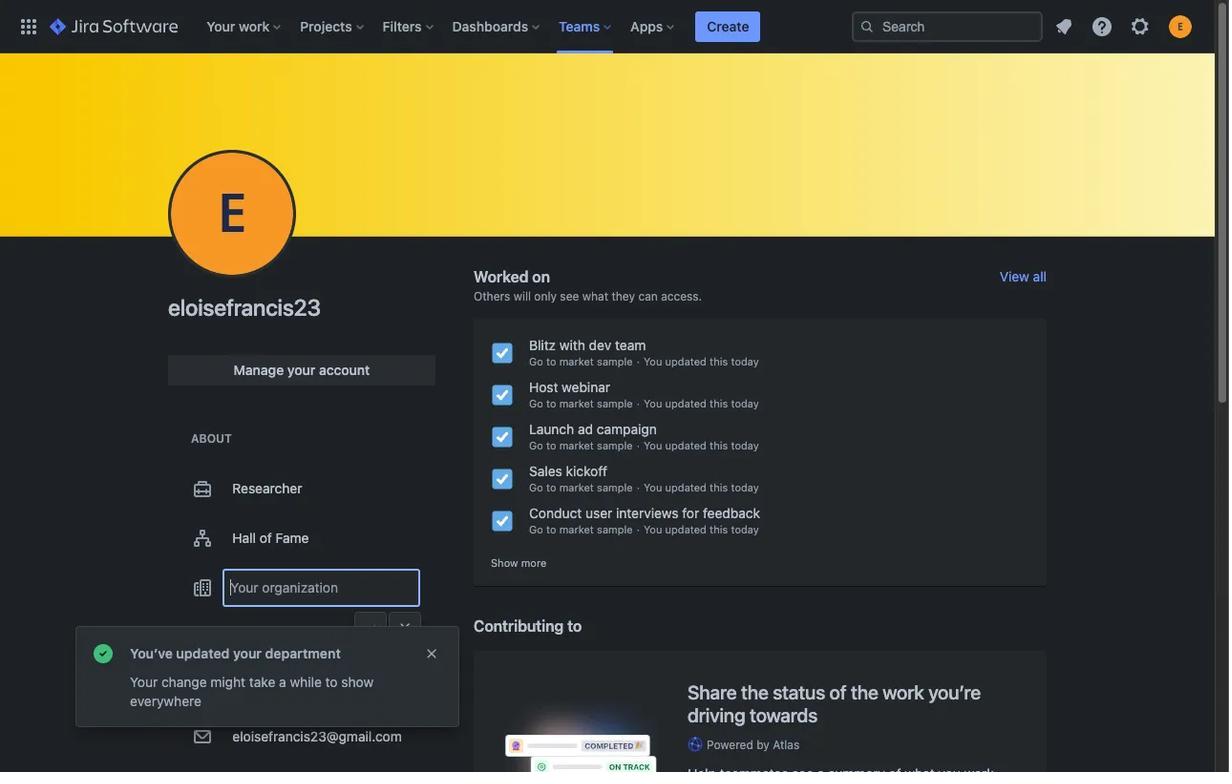 Task type: vqa. For each thing, say whether or not it's contained in the screenshot.
contributing
yes



Task type: locate. For each thing, give the bounding box(es) containing it.
filters
[[383, 18, 422, 34]]

1 go from the top
[[529, 355, 543, 368]]

2 go from the top
[[529, 397, 543, 410]]

show more
[[491, 557, 547, 569]]

show more link
[[491, 556, 547, 571]]

this for campaign
[[710, 439, 728, 452]]

2 you from the top
[[644, 397, 662, 410]]

1 market from the top
[[559, 355, 594, 368]]

go to market sample down ad
[[529, 439, 633, 452]]

go down host at left
[[529, 397, 543, 410]]

3 you from the top
[[644, 439, 662, 452]]

the up towards
[[741, 682, 769, 704]]

1 vertical spatial your
[[233, 646, 262, 662]]

sample for user
[[597, 523, 633, 536]]

2 market from the top
[[559, 397, 594, 410]]

campaign
[[597, 421, 657, 437]]

access.
[[661, 289, 702, 304]]

go down conduct
[[529, 523, 543, 536]]

4 go to market sample from the top
[[529, 481, 633, 494]]

teams
[[559, 18, 600, 34]]

show
[[491, 557, 518, 569]]

1 this from the top
[[710, 355, 728, 368]]

only
[[534, 289, 557, 304]]

market for with
[[559, 355, 594, 368]]

2 sample from the top
[[597, 397, 633, 410]]

5 market from the top
[[559, 523, 594, 536]]

1 horizontal spatial your
[[287, 362, 316, 378]]

your right manage
[[287, 362, 316, 378]]

towards
[[750, 705, 818, 727]]

go to market sample down user
[[529, 523, 633, 536]]

while
[[290, 674, 322, 691]]

updated for blitz with dev team
[[665, 355, 707, 368]]

your inside dropdown button
[[207, 18, 235, 34]]

4 market from the top
[[559, 481, 594, 494]]

today for campaign
[[731, 439, 759, 452]]

powered by atlas
[[707, 738, 800, 752]]

go
[[529, 355, 543, 368], [529, 397, 543, 410], [529, 439, 543, 452], [529, 481, 543, 494], [529, 523, 543, 536]]

1 vertical spatial your
[[232, 629, 260, 646]]

sales kickoff
[[529, 463, 608, 480]]

everywhere
[[130, 693, 201, 710]]

view all
[[1000, 268, 1047, 285]]

to down host at left
[[546, 397, 556, 410]]

your up take
[[233, 646, 262, 662]]

1 today from the top
[[731, 355, 759, 368]]

confirm image
[[363, 621, 378, 636]]

of
[[260, 530, 272, 546], [830, 682, 847, 704]]

1 go to market sample from the top
[[529, 355, 633, 368]]

0 vertical spatial work
[[239, 18, 270, 34]]

you updated this today for interviews
[[644, 523, 759, 536]]

market down the sales kickoff
[[559, 481, 594, 494]]

4 go from the top
[[529, 481, 543, 494]]

department
[[265, 646, 341, 662]]

work
[[239, 18, 270, 34], [883, 682, 924, 704]]

market for user
[[559, 523, 594, 536]]

sample up campaign at bottom
[[597, 397, 633, 410]]

might
[[210, 674, 246, 691]]

1 horizontal spatial work
[[883, 682, 924, 704]]

you've updated your department
[[130, 646, 341, 662]]

go down blitz
[[529, 355, 543, 368]]

eloisefrancis23
[[168, 294, 321, 321]]

1 you from the top
[[644, 355, 662, 368]]

2 you updated this today from the top
[[644, 397, 759, 410]]

5 this from the top
[[710, 523, 728, 536]]

2 vertical spatial your
[[130, 674, 158, 691]]

0 vertical spatial your
[[287, 362, 316, 378]]

your
[[287, 362, 316, 378], [233, 646, 262, 662]]

blitz
[[529, 337, 556, 353]]

powered
[[707, 738, 753, 752]]

banner containing your work
[[0, 0, 1215, 53]]

alert
[[76, 628, 458, 727]]

more
[[521, 557, 547, 569]]

projects button
[[294, 11, 371, 42]]

sample down user
[[597, 523, 633, 536]]

success image
[[92, 643, 115, 666]]

to
[[546, 355, 556, 368], [546, 397, 556, 410], [546, 439, 556, 452], [546, 481, 556, 494], [546, 523, 556, 536], [567, 618, 582, 635], [325, 674, 338, 691]]

create button
[[696, 11, 761, 42]]

work left projects on the left of the page
[[239, 18, 270, 34]]

1 sample from the top
[[597, 355, 633, 368]]

feedback
[[703, 505, 760, 522]]

5 today from the top
[[731, 523, 759, 536]]

market for ad
[[559, 439, 594, 452]]

market down host webinar
[[559, 397, 594, 410]]

market
[[559, 355, 594, 368], [559, 397, 594, 410], [559, 439, 594, 452], [559, 481, 594, 494], [559, 523, 594, 536]]

5 sample from the top
[[597, 523, 633, 536]]

sales
[[529, 463, 562, 480]]

market down with
[[559, 355, 594, 368]]

sample down campaign at bottom
[[597, 439, 633, 452]]

this for dev
[[710, 355, 728, 368]]

to down sales
[[546, 481, 556, 494]]

fame
[[276, 530, 309, 546]]

to for conduct
[[546, 523, 556, 536]]

go to market sample down kickoff
[[529, 481, 633, 494]]

market down conduct
[[559, 523, 594, 536]]

5 you from the top
[[644, 523, 662, 536]]

to for blitz
[[546, 355, 556, 368]]

5 go to market sample from the top
[[529, 523, 633, 536]]

you down team
[[644, 355, 662, 368]]

you for campaign
[[644, 439, 662, 452]]

you updated this today
[[644, 355, 759, 368], [644, 397, 759, 410], [644, 439, 759, 452], [644, 481, 759, 494], [644, 523, 759, 536]]

of inside share the status of the work you're driving towards
[[830, 682, 847, 704]]

jira software image
[[50, 15, 178, 38], [50, 15, 178, 38]]

0 horizontal spatial work
[[239, 18, 270, 34]]

conduct user interviews for feedback
[[529, 505, 760, 522]]

dismiss image
[[424, 647, 439, 662]]

go to market sample
[[529, 355, 633, 368], [529, 397, 633, 410], [529, 439, 633, 452], [529, 481, 633, 494], [529, 523, 633, 536]]

your inside your change might take a while to show everywhere
[[130, 674, 158, 691]]

sample down dev
[[597, 355, 633, 368]]

go for sales kickoff
[[529, 481, 543, 494]]

banner
[[0, 0, 1215, 53]]

today
[[731, 355, 759, 368], [731, 397, 759, 410], [731, 439, 759, 452], [731, 481, 759, 494], [731, 523, 759, 536]]

go down launch at the left bottom of the page
[[529, 439, 543, 452]]

work inside dropdown button
[[239, 18, 270, 34]]

1 vertical spatial work
[[883, 682, 924, 704]]

3 you updated this today from the top
[[644, 439, 759, 452]]

5 you updated this today from the top
[[644, 523, 759, 536]]

apps button
[[625, 11, 682, 42]]

0 horizontal spatial your
[[233, 646, 262, 662]]

2 go to market sample from the top
[[529, 397, 633, 410]]

primary element
[[11, 0, 852, 53]]

this for interviews
[[710, 523, 728, 536]]

0 horizontal spatial of
[[260, 530, 272, 546]]

you up campaign at bottom
[[644, 397, 662, 410]]

work left you're on the bottom right of the page
[[883, 682, 924, 704]]

sample for ad
[[597, 439, 633, 452]]

1 you updated this today from the top
[[644, 355, 759, 368]]

status
[[773, 682, 825, 704]]

0 vertical spatial of
[[260, 530, 272, 546]]

Your organization field
[[225, 571, 418, 606]]

3 this from the top
[[710, 439, 728, 452]]

your inside "link"
[[287, 362, 316, 378]]

3 sample from the top
[[597, 439, 633, 452]]

this
[[710, 355, 728, 368], [710, 397, 728, 410], [710, 439, 728, 452], [710, 481, 728, 494], [710, 523, 728, 536]]

can
[[639, 289, 658, 304]]

your for your work
[[207, 18, 235, 34]]

sample up user
[[597, 481, 633, 494]]

hall
[[232, 530, 256, 546]]

sample for with
[[597, 355, 633, 368]]

to down blitz
[[546, 355, 556, 368]]

projects
[[300, 18, 352, 34]]

you're
[[929, 682, 981, 704]]

to right while
[[325, 674, 338, 691]]

sample
[[597, 355, 633, 368], [597, 397, 633, 410], [597, 439, 633, 452], [597, 481, 633, 494], [597, 523, 633, 536]]

4 sample from the top
[[597, 481, 633, 494]]

1 horizontal spatial the
[[851, 682, 878, 704]]

of right status
[[830, 682, 847, 704]]

blitz with dev team
[[529, 337, 646, 353]]

3 go to market sample from the top
[[529, 439, 633, 452]]

0 vertical spatial your
[[207, 18, 235, 34]]

view all link
[[1000, 268, 1047, 285]]

to down launch at the left bottom of the page
[[546, 439, 556, 452]]

hall of fame
[[232, 530, 309, 546]]

5 go from the top
[[529, 523, 543, 536]]

you down campaign at bottom
[[644, 439, 662, 452]]

atlas image
[[688, 738, 703, 753]]

your location
[[232, 629, 313, 646]]

go to market sample down webinar
[[529, 397, 633, 410]]

4 you from the top
[[644, 481, 662, 494]]

you for interviews
[[644, 523, 662, 536]]

go down sales
[[529, 481, 543, 494]]

3 market from the top
[[559, 439, 594, 452]]

go to market sample down blitz with dev team in the top of the page
[[529, 355, 633, 368]]

0 horizontal spatial the
[[741, 682, 769, 704]]

of right hall
[[260, 530, 272, 546]]

cancel image
[[397, 621, 413, 636]]

your
[[207, 18, 235, 34], [232, 629, 260, 646], [130, 674, 158, 691]]

1 horizontal spatial of
[[830, 682, 847, 704]]

you
[[644, 355, 662, 368], [644, 397, 662, 410], [644, 439, 662, 452], [644, 481, 662, 494], [644, 523, 662, 536]]

3 go from the top
[[529, 439, 543, 452]]

updated for launch ad campaign
[[665, 439, 707, 452]]

updated
[[665, 355, 707, 368], [665, 397, 707, 410], [665, 439, 707, 452], [665, 481, 707, 494], [665, 523, 707, 536], [176, 646, 230, 662]]

on
[[532, 268, 550, 286]]

you up interviews
[[644, 481, 662, 494]]

go to market sample for kickoff
[[529, 481, 633, 494]]

to inside your change might take a while to show everywhere
[[325, 674, 338, 691]]

1 vertical spatial of
[[830, 682, 847, 704]]

to down conduct
[[546, 523, 556, 536]]

updated inside alert
[[176, 646, 230, 662]]

notifications image
[[1053, 15, 1076, 38]]

view
[[1000, 268, 1030, 285]]

the up powered by atlas link at the right of the page
[[851, 682, 878, 704]]

launch
[[529, 421, 574, 437]]

you've
[[130, 646, 173, 662]]

by
[[757, 738, 770, 752]]

market down ad
[[559, 439, 594, 452]]

3 today from the top
[[731, 439, 759, 452]]

host
[[529, 379, 558, 395]]

sample for webinar
[[597, 397, 633, 410]]

you down interviews
[[644, 523, 662, 536]]



Task type: describe. For each thing, give the bounding box(es) containing it.
driving
[[688, 705, 746, 727]]

4 you updated this today from the top
[[644, 481, 759, 494]]

go for host webinar
[[529, 397, 543, 410]]

updated for conduct user interviews for feedback
[[665, 523, 707, 536]]

your work
[[207, 18, 270, 34]]

worked
[[474, 268, 529, 286]]

to for sales
[[546, 481, 556, 494]]

to for host
[[546, 397, 556, 410]]

launch ad campaign
[[529, 421, 657, 437]]

about
[[191, 432, 232, 446]]

teams button
[[553, 11, 619, 42]]

take
[[249, 674, 275, 691]]

market for kickoff
[[559, 481, 594, 494]]

to right "contributing"
[[567, 618, 582, 635]]

updated for host webinar
[[665, 397, 707, 410]]

appswitcher icon image
[[17, 15, 40, 38]]

powered by atlas link
[[688, 737, 1016, 753]]

help image
[[1091, 15, 1114, 38]]

show
[[341, 674, 374, 691]]

today for interviews
[[731, 523, 759, 536]]

you updated this today for dev
[[644, 355, 759, 368]]

go for conduct user interviews for feedback
[[529, 523, 543, 536]]

kickoff
[[566, 463, 608, 480]]

apps
[[631, 18, 663, 34]]

4 this from the top
[[710, 481, 728, 494]]

settings image
[[1129, 15, 1152, 38]]

your change might take a while to show everywhere
[[130, 674, 374, 710]]

researcher
[[232, 480, 302, 497]]

market for webinar
[[559, 397, 594, 410]]

alert containing you've updated your department
[[76, 628, 458, 727]]

go to market sample for ad
[[529, 439, 633, 452]]

user
[[586, 505, 613, 522]]

go to market sample for with
[[529, 355, 633, 368]]

will
[[514, 289, 531, 304]]

sample for kickoff
[[597, 481, 633, 494]]

team
[[615, 337, 646, 353]]

manage your account link
[[168, 355, 436, 386]]

contact
[[191, 680, 247, 694]]

others will only see what they can access.
[[474, 289, 702, 304]]

dashboards button
[[447, 11, 547, 42]]

go for blitz with dev team
[[529, 355, 543, 368]]

go to market sample for user
[[529, 523, 633, 536]]

worked on
[[474, 268, 550, 286]]

updated for sales kickoff
[[665, 481, 707, 494]]

create
[[707, 18, 749, 34]]

with
[[560, 337, 585, 353]]

contributing to
[[474, 618, 582, 635]]

your for your location
[[232, 629, 260, 646]]

your profile and settings image
[[1169, 15, 1192, 38]]

eloisefrancis23@gmail.com
[[232, 729, 402, 745]]

go for launch ad campaign
[[529, 439, 543, 452]]

search image
[[860, 19, 875, 34]]

your work button
[[201, 11, 289, 42]]

see
[[560, 289, 579, 304]]

1 the from the left
[[741, 682, 769, 704]]

your inside alert
[[233, 646, 262, 662]]

you updated this today for campaign
[[644, 439, 759, 452]]

work inside share the status of the work you're driving towards
[[883, 682, 924, 704]]

manage
[[234, 362, 284, 378]]

filters button
[[377, 11, 441, 42]]

for
[[682, 505, 699, 522]]

contributing
[[474, 618, 564, 635]]

interviews
[[616, 505, 679, 522]]

others
[[474, 289, 510, 304]]

2 today from the top
[[731, 397, 759, 410]]

go to market sample for webinar
[[529, 397, 633, 410]]

host webinar
[[529, 379, 610, 395]]

profile image actions image
[[221, 202, 244, 225]]

today for dev
[[731, 355, 759, 368]]

account
[[319, 362, 370, 378]]

they
[[612, 289, 635, 304]]

ad
[[578, 421, 593, 437]]

webinar
[[562, 379, 610, 395]]

change
[[161, 674, 207, 691]]

2 this from the top
[[710, 397, 728, 410]]

to for launch
[[546, 439, 556, 452]]

what
[[582, 289, 609, 304]]

Search field
[[852, 11, 1043, 42]]

manage your account
[[234, 362, 370, 378]]

you for dev
[[644, 355, 662, 368]]

conduct
[[529, 505, 582, 522]]

share the status of the work you're driving towards
[[688, 682, 981, 727]]

dashboards
[[452, 18, 528, 34]]

location
[[264, 629, 313, 646]]

dev
[[589, 337, 612, 353]]

atlas
[[773, 738, 800, 752]]

a
[[279, 674, 286, 691]]

share
[[688, 682, 737, 704]]

your for your change might take a while to show everywhere
[[130, 674, 158, 691]]

4 today from the top
[[731, 481, 759, 494]]

2 the from the left
[[851, 682, 878, 704]]

all
[[1033, 268, 1047, 285]]



